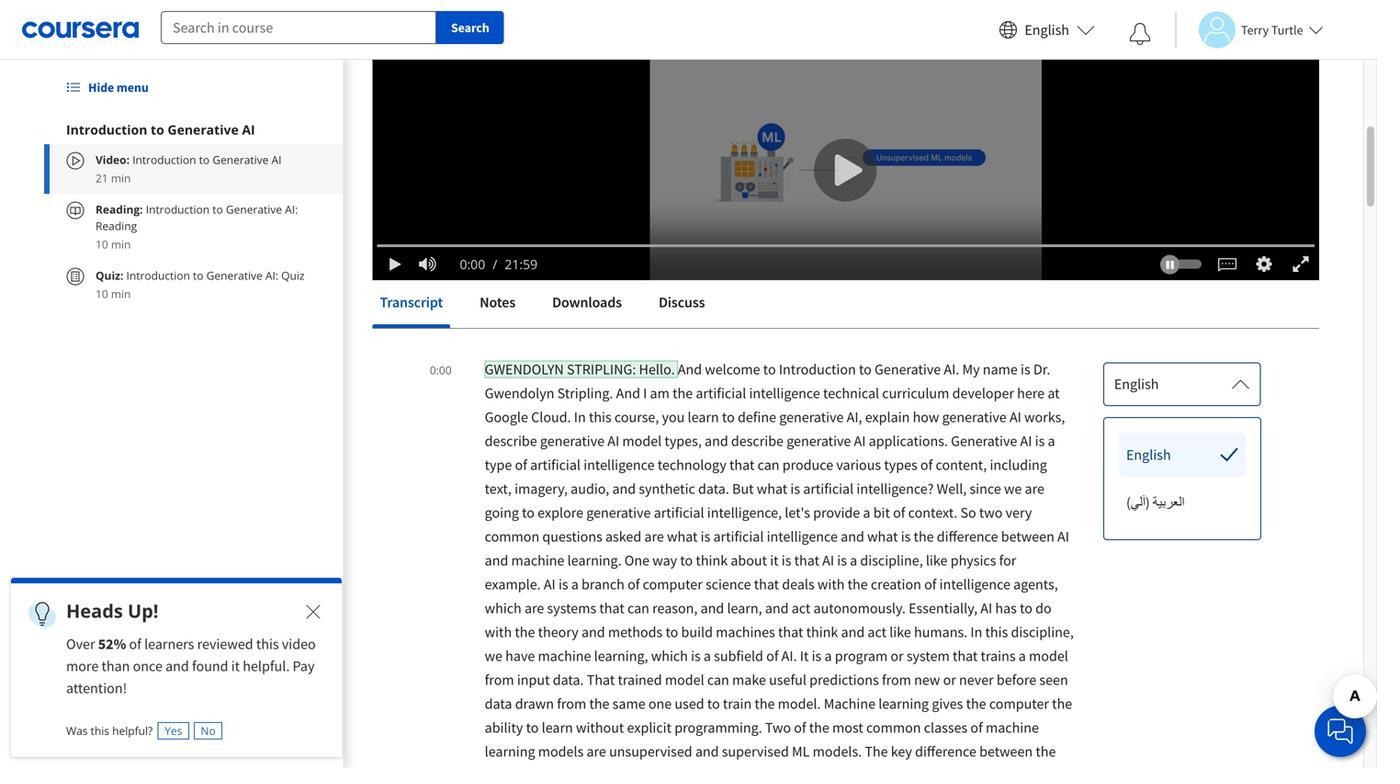 Task type: locate. For each thing, give the bounding box(es) containing it.
0 horizontal spatial or
[[891, 647, 904, 665]]

that deals with the creation of intelligence agents, which button
[[485, 575, 1059, 618]]

0:00 down transcript button
[[430, 363, 452, 378]]

data. inside it is a program or system that trains a model from input data.
[[553, 671, 584, 689]]

in this discipline, we have machine learning,
[[485, 623, 1074, 665]]

1 vertical spatial data.
[[553, 671, 584, 689]]

0 vertical spatial or
[[891, 647, 904, 665]]

0 vertical spatial can
[[758, 456, 780, 474]]

to inside video: introduction to generative ai 21 min
[[199, 152, 210, 167]]

generative inside quiz: introduction to generative ai: quiz 10 min
[[206, 268, 263, 283]]

1 vertical spatial it
[[231, 657, 240, 676]]

english inside popup button
[[1115, 375, 1160, 393]]

is down the works,
[[1036, 432, 1045, 450]]

0:00 inside 0:00 'button'
[[430, 363, 452, 378]]

0:00 / 21:59
[[460, 256, 538, 273]]

program
[[835, 647, 888, 665]]

like left physics
[[926, 551, 948, 570]]

0 horizontal spatial describe
[[485, 432, 537, 450]]

science
[[706, 575, 751, 594]]

0 vertical spatial it
[[770, 551, 779, 570]]

discipline, down the do
[[1012, 623, 1074, 642]]

1 vertical spatial discipline,
[[1012, 623, 1074, 642]]

of right 52% at the left of the page
[[129, 635, 141, 654]]

0 vertical spatial model
[[623, 432, 662, 450]]

artificial up imagery,
[[530, 456, 581, 474]]

this inside the of learners reviewed this video more than once and found it helpful. pay attention!
[[256, 635, 279, 654]]

models
[[538, 743, 584, 761]]

and right audio,
[[613, 480, 636, 498]]

1 min from the top
[[111, 171, 131, 186]]

are down the "example."
[[525, 599, 544, 618]]

discipline,
[[861, 551, 923, 570], [1012, 623, 1074, 642]]

describe down define
[[732, 432, 784, 450]]

heads up!
[[66, 598, 159, 624]]

ai.
[[944, 360, 960, 379], [782, 647, 797, 665]]

2 horizontal spatial model
[[1029, 647, 1069, 665]]

so two very common questions asked button
[[485, 504, 1033, 546]]

0 horizontal spatial from
[[485, 671, 514, 689]]

ai. left it
[[782, 647, 797, 665]]

quiz:
[[96, 268, 124, 283]]

of right the bit
[[893, 504, 906, 522]]

and down systems on the bottom left of the page
[[582, 623, 605, 642]]

1 vertical spatial and
[[616, 384, 641, 403]]

0 vertical spatial think
[[696, 551, 728, 570]]

1 horizontal spatial describe
[[732, 432, 784, 450]]

or inside it is a program or system that trains a model from input data.
[[891, 647, 904, 665]]

1 vertical spatial between
[[980, 743, 1033, 761]]

model down course,
[[623, 432, 662, 450]]

of up essentially,
[[925, 575, 937, 594]]

1 vertical spatial english
[[1115, 375, 1160, 393]]

we down the including
[[1005, 480, 1022, 498]]

heads
[[66, 598, 123, 624]]

ai: inside quiz: introduction to generative ai: quiz 10 min
[[266, 268, 279, 283]]

0 horizontal spatial with
[[485, 623, 512, 642]]

are for are unsupervised and supervised ml models.
[[587, 743, 607, 761]]

is inside my name is dr. gwendolyn stripling.
[[1021, 360, 1031, 379]]

with inside 'that deals with the creation of intelligence agents, which'
[[818, 575, 845, 594]]

artificial up the in this course, you learn to define generative ai, button
[[696, 384, 747, 403]]

1 horizontal spatial what
[[757, 480, 788, 498]]

what inside and what is the difference between ai and machine
[[868, 528, 898, 546]]

is down generative artificial intelligence, button
[[701, 528, 711, 546]]

which
[[485, 599, 522, 618], [651, 647, 688, 665]]

1 vertical spatial machine
[[538, 647, 591, 665]]

show notifications image
[[1130, 23, 1152, 45]]

used
[[675, 695, 705, 713]]

am
[[650, 384, 670, 403]]

between inside and what is the difference between ai and machine
[[1002, 528, 1055, 546]]

1 vertical spatial difference
[[916, 743, 977, 761]]

1 vertical spatial learn
[[542, 719, 573, 737]]

1 horizontal spatial ai:
[[285, 202, 298, 217]]

common up key
[[867, 719, 921, 737]]

google
[[485, 408, 528, 426]]

it inside the of learners reviewed this video more than once and found it helpful. pay attention!
[[231, 657, 240, 676]]

0 horizontal spatial learn
[[542, 719, 573, 737]]

learn down 'and i am the artificial intelligence'
[[688, 408, 719, 426]]

from right drawn
[[557, 695, 587, 713]]

that deals with the creation of intelligence agents, which
[[485, 575, 1059, 618]]

1 horizontal spatial can
[[708, 671, 730, 689]]

in up trains
[[971, 623, 983, 642]]

this for helpful?
[[91, 723, 109, 739]]

min down quiz:
[[111, 286, 131, 301]]

0:00 for 0:00
[[430, 363, 452, 378]]

to inside introduction to generative ai: reading
[[213, 202, 223, 217]]

essentially, ai has to do with the theory and methods button
[[485, 599, 1052, 642]]

min right 21
[[111, 171, 131, 186]]

1 vertical spatial think
[[807, 623, 839, 642]]

list box
[[1105, 418, 1261, 540]]

1 horizontal spatial data.
[[699, 480, 730, 498]]

to
[[516, 101, 539, 133], [151, 121, 164, 138], [199, 152, 210, 167], [213, 202, 223, 217], [193, 268, 204, 283], [764, 360, 776, 379], [859, 360, 872, 379], [722, 408, 735, 426], [522, 504, 535, 522], [680, 551, 693, 570], [1020, 599, 1033, 618], [666, 623, 679, 642], [708, 695, 720, 713], [526, 719, 539, 737]]

1 describe from the left
[[485, 432, 537, 450]]

1 vertical spatial can
[[628, 599, 650, 618]]

10 down quiz:
[[96, 286, 108, 301]]

what down the bit
[[868, 528, 898, 546]]

learn up models
[[542, 719, 573, 737]]

trains
[[981, 647, 1016, 665]]

0 vertical spatial discipline,
[[861, 551, 923, 570]]

intelligence
[[750, 384, 821, 403], [584, 456, 655, 474], [767, 528, 838, 546], [940, 575, 1011, 594]]

0 vertical spatial like
[[926, 551, 948, 570]]

it is a program or system that trains a model from input data.
[[485, 647, 1069, 689]]

intelligence up audio,
[[584, 456, 655, 474]]

0 horizontal spatial learning
[[485, 743, 535, 761]]

0 horizontal spatial think
[[696, 551, 728, 570]]

and up build
[[701, 599, 725, 618]]

the inside the ability to learn without explicit programming.
[[1053, 695, 1073, 713]]

and left i
[[616, 384, 641, 403]]

or left "system"
[[891, 647, 904, 665]]

transcript button
[[373, 280, 451, 324]]

course,
[[615, 408, 659, 426]]

0 vertical spatial 0:00
[[460, 256, 485, 273]]

between down before
[[980, 743, 1033, 761]]

introduction inside quiz: introduction to generative ai: quiz 10 min
[[126, 268, 190, 283]]

this up helpful.
[[256, 635, 279, 654]]

0:00 left /
[[460, 256, 485, 273]]

0 vertical spatial which
[[485, 599, 522, 618]]

the inside 'that deals with the creation of intelligence agents, which'
[[848, 575, 868, 594]]

of inside the of learners reviewed this video more than once and found it helpful. pay attention!
[[129, 635, 141, 654]]

of inside generative ai is a type of artificial intelligence
[[515, 456, 527, 474]]

over
[[66, 635, 95, 654]]

0 vertical spatial ai:
[[285, 202, 298, 217]]

bit
[[874, 504, 891, 522]]

branch
[[582, 575, 625, 594]]

is inside generative ai is a type of artificial intelligence
[[1036, 432, 1045, 450]]

1 horizontal spatial common
[[867, 719, 921, 737]]

this for discipline,
[[986, 623, 1009, 642]]

learn inside the ability to learn without explicit programming.
[[542, 719, 573, 737]]

ai:
[[285, 202, 298, 217], [266, 268, 279, 283]]

are systems that can reason, and learn, and act autonomously.
[[525, 599, 909, 618]]

ai inside and what is the difference between ai and machine
[[1058, 528, 1070, 546]]

is down the context.
[[901, 528, 911, 546]]

ai. left my
[[944, 360, 960, 379]]

think for to
[[696, 551, 728, 570]]

act up program
[[868, 623, 887, 642]]

1 vertical spatial with
[[485, 623, 512, 642]]

0 horizontal spatial two
[[485, 767, 508, 768]]

learn
[[688, 408, 719, 426], [542, 719, 573, 737]]

0 vertical spatial two
[[980, 504, 1003, 522]]

notes button
[[473, 280, 523, 324]]

0 vertical spatial in
[[574, 408, 586, 426]]

a down build
[[704, 647, 711, 665]]

like up "system"
[[890, 623, 912, 642]]

1 horizontal spatial computer
[[990, 695, 1050, 713]]

and right hello. on the left top of page
[[678, 360, 702, 379]]

in for course,
[[574, 408, 586, 426]]

1 horizontal spatial 0:00
[[460, 256, 485, 273]]

1 vertical spatial ai.
[[782, 647, 797, 665]]

in inside in this discipline, we have machine learning,
[[971, 623, 983, 642]]

of right types
[[921, 456, 933, 474]]

0 vertical spatial learn
[[688, 408, 719, 426]]

hide
[[88, 79, 114, 96]]

with right deals
[[818, 575, 845, 594]]

1 10 from the top
[[96, 237, 108, 252]]

2 vertical spatial machine
[[986, 719, 1040, 737]]

describe down google
[[485, 432, 537, 450]]

2 horizontal spatial what
[[868, 528, 898, 546]]

we inside in this discipline, we have machine learning,
[[485, 647, 503, 665]]

english button
[[992, 0, 1103, 60]]

0 horizontal spatial we
[[485, 647, 503, 665]]

2 vertical spatial min
[[111, 286, 131, 301]]

1 horizontal spatial with
[[818, 575, 845, 594]]

is
[[1021, 360, 1031, 379], [1036, 432, 1045, 450], [791, 480, 801, 498], [701, 528, 711, 546], [901, 528, 911, 546], [782, 551, 792, 570], [838, 551, 847, 570], [559, 575, 569, 594], [691, 647, 701, 665], [812, 647, 822, 665]]

difference
[[937, 528, 999, 546], [916, 743, 977, 761]]

what down generative artificial intelligence, button
[[667, 528, 698, 546]]

learning down ability
[[485, 743, 535, 761]]

is right it
[[812, 647, 822, 665]]

quiz
[[281, 268, 305, 283]]

0 vertical spatial act
[[792, 599, 811, 618]]

1 horizontal spatial like
[[926, 551, 948, 570]]

it
[[770, 551, 779, 570], [231, 657, 240, 676]]

two inside the key difference between the two
[[485, 767, 508, 768]]

0 vertical spatial data.
[[699, 480, 730, 498]]

difference down classes
[[916, 743, 977, 761]]

and inside essentially, ai has to do with the theory and methods
[[582, 623, 605, 642]]

discipline, inside in this discipline, we have machine learning,
[[1012, 623, 1074, 642]]

common inside so two very common questions asked
[[485, 528, 540, 546]]

think up science
[[696, 551, 728, 570]]

1 horizontal spatial we
[[1005, 480, 1022, 498]]

2 horizontal spatial from
[[882, 671, 912, 689]]

1 horizontal spatial discipline,
[[1012, 623, 1074, 642]]

ai inside dropdown button
[[242, 121, 255, 138]]

common down going
[[485, 528, 540, 546]]

we inside "well, since we are going to explore"
[[1005, 480, 1022, 498]]

1 horizontal spatial from
[[557, 695, 587, 713]]

list box containing english
[[1105, 418, 1261, 540]]

data. left that
[[553, 671, 584, 689]]

explore
[[538, 504, 584, 522]]

model up used on the bottom of the page
[[665, 671, 705, 689]]

menu
[[117, 79, 149, 96]]

so
[[961, 504, 977, 522]]

0 vertical spatial machine
[[512, 551, 565, 570]]

my name is dr. gwendolyn stripling. button
[[485, 360, 1051, 403]]

to inside dropdown button
[[151, 121, 164, 138]]

and inside the of learners reviewed this video more than once and found it helpful. pay attention!
[[166, 657, 189, 676]]

0 vertical spatial common
[[485, 528, 540, 546]]

of right type
[[515, 456, 527, 474]]

ai: up quiz
[[285, 202, 298, 217]]

provide
[[814, 504, 861, 522]]

introduction inside dropdown button
[[66, 121, 147, 138]]

2 vertical spatial model
[[665, 671, 705, 689]]

play image
[[386, 257, 405, 271]]

data. inside including text, imagery, audio, and synthetic data.
[[699, 480, 730, 498]]

ai inside generative ai is a type of artificial intelligence
[[1021, 432, 1033, 450]]

stripling:
[[567, 360, 636, 379]]

ai inside essentially, ai has to do with the theory and methods
[[981, 599, 993, 618]]

generative up 'technology that can produce various types of content,'
[[787, 432, 851, 450]]

explain how generative ai works, describe generative ai model
[[485, 408, 1066, 450]]

10 down reading
[[96, 237, 108, 252]]

0 horizontal spatial what
[[667, 528, 698, 546]]

intelligence inside generative ai is a type of artificial intelligence
[[584, 456, 655, 474]]

learning,
[[594, 647, 649, 665]]

1 vertical spatial common
[[867, 719, 921, 737]]

1 horizontal spatial learn
[[688, 408, 719, 426]]

or right new
[[944, 671, 957, 689]]

one way to think about it is that ai is a discipline, button
[[625, 551, 926, 570]]

generative inside video: introduction to generative ai 21 min
[[213, 152, 269, 167]]

generative inside dropdown button
[[168, 121, 239, 138]]

machines
[[716, 623, 776, 642]]

0 horizontal spatial act
[[792, 599, 811, 618]]

what for but
[[757, 480, 788, 498]]

and what is the difference between ai and machine button
[[485, 528, 1070, 570]]

is left dr.
[[1021, 360, 1031, 379]]

computer down before
[[990, 695, 1050, 713]]

what
[[757, 480, 788, 498], [667, 528, 698, 546], [868, 528, 898, 546]]

0 vertical spatial we
[[1005, 480, 1022, 498]]

pay
[[293, 657, 315, 676]]

10 min
[[96, 237, 131, 252]]

0 vertical spatial english
[[1025, 21, 1070, 39]]

which down build
[[651, 647, 688, 665]]

reviewed
[[197, 635, 253, 654]]

1 vertical spatial ai:
[[266, 268, 279, 283]]

can for make
[[708, 671, 730, 689]]

what up generative artificial intelligence, let's provide a bit of context.
[[757, 480, 788, 498]]

computer
[[643, 575, 703, 594], [990, 695, 1050, 713]]

discipline, up the creation
[[861, 551, 923, 570]]

1 vertical spatial in
[[971, 623, 983, 642]]

computer up reason,
[[643, 575, 703, 594]]

1 vertical spatial like
[[890, 623, 912, 642]]

with up have
[[485, 623, 512, 642]]

generative artificial intelligence, button
[[587, 504, 785, 522]]

min inside quiz: introduction to generative ai: quiz 10 min
[[111, 286, 131, 301]]

the
[[673, 384, 693, 403], [914, 528, 934, 546], [848, 575, 868, 594], [515, 623, 535, 642], [590, 695, 610, 713], [755, 695, 775, 713], [967, 695, 987, 713], [1053, 695, 1073, 713], [810, 719, 830, 737], [1036, 743, 1057, 761]]

0 horizontal spatial 0:00
[[430, 363, 452, 378]]

1 horizontal spatial or
[[944, 671, 957, 689]]

two down ability
[[485, 767, 508, 768]]

0 vertical spatial difference
[[937, 528, 999, 546]]

0 horizontal spatial common
[[485, 528, 540, 546]]

learning
[[879, 695, 929, 713], [485, 743, 535, 761]]

this down "stripling."
[[589, 408, 612, 426]]

difference down so
[[937, 528, 999, 546]]

difference inside the key difference between the two
[[916, 743, 977, 761]]

learning inside two of the most common classes of machine learning models
[[485, 743, 535, 761]]

no
[[201, 723, 216, 739]]

in down "stripling."
[[574, 408, 586, 426]]

1 horizontal spatial learning
[[879, 695, 929, 713]]

trained
[[618, 671, 662, 689]]

0 vertical spatial between
[[1002, 528, 1055, 546]]

think up it
[[807, 623, 839, 642]]

0 vertical spatial min
[[111, 171, 131, 186]]

2 describe from the left
[[732, 432, 784, 450]]

train
[[723, 695, 752, 713]]

which down the "example."
[[485, 599, 522, 618]]

1 horizontal spatial which
[[651, 647, 688, 665]]

autonomously.
[[814, 599, 906, 618]]

define
[[738, 408, 777, 426]]

system
[[907, 647, 950, 665]]

a down the works,
[[1048, 432, 1056, 450]]

1 vertical spatial two
[[485, 767, 508, 768]]

and down programming.
[[696, 743, 719, 761]]

a left the bit
[[863, 504, 871, 522]]

0 horizontal spatial computer
[[643, 575, 703, 594]]

2 10 from the top
[[96, 286, 108, 301]]

introduction to generative ai inside dropdown button
[[66, 121, 255, 138]]

are inside "well, since we are going to explore"
[[1025, 480, 1045, 498]]

a up systems on the bottom left of the page
[[572, 575, 579, 594]]

helpful.
[[243, 657, 290, 676]]

seen
[[1040, 671, 1069, 689]]

intelligence inside 'that deals with the creation of intelligence agents, which'
[[940, 575, 1011, 594]]

discuss
[[659, 293, 705, 312]]

ai: left quiz
[[266, 268, 279, 283]]

0 horizontal spatial introduction to generative ai
[[66, 121, 255, 138]]

theory
[[538, 623, 579, 642]]

1 vertical spatial computer
[[990, 695, 1050, 713]]

2 vertical spatial can
[[708, 671, 730, 689]]

introduction inside video: introduction to generative ai 21 min
[[132, 152, 196, 167]]

intelligence down physics
[[940, 575, 1011, 594]]

two right so
[[980, 504, 1003, 522]]

3 min from the top
[[111, 286, 131, 301]]

min
[[111, 171, 131, 186], [111, 237, 131, 252], [111, 286, 131, 301]]

like physics for example.
[[485, 551, 1017, 594]]

or
[[891, 647, 904, 665], [944, 671, 957, 689]]

ml
[[792, 743, 810, 761]]

video:
[[96, 152, 130, 167]]

with inside essentially, ai has to do with the theory and methods
[[485, 623, 512, 642]]

artificial inside generative ai is a type of artificial intelligence
[[530, 456, 581, 474]]

the inside and what is the difference between ai and machine
[[914, 528, 934, 546]]

that trained model can make useful predictions
[[587, 671, 882, 689]]

data. left but
[[699, 480, 730, 498]]

before
[[997, 671, 1037, 689]]

from up data
[[485, 671, 514, 689]]

1 horizontal spatial in
[[971, 623, 983, 642]]

intelligence,
[[708, 504, 782, 522]]

machine down 'theory'
[[538, 647, 591, 665]]

1 vertical spatial 10
[[96, 286, 108, 301]]

to inside the ability to learn without explicit programming.
[[526, 719, 539, 737]]

we left have
[[485, 647, 503, 665]]

introduction to generative ai
[[373, 101, 690, 133], [66, 121, 255, 138]]

1 horizontal spatial act
[[868, 623, 887, 642]]

0 horizontal spatial discipline,
[[861, 551, 923, 570]]

10 inside quiz: introduction to generative ai: quiz 10 min
[[96, 286, 108, 301]]

machine up the "example."
[[512, 551, 565, 570]]

0 horizontal spatial ai:
[[266, 268, 279, 283]]

1 vertical spatial min
[[111, 237, 131, 252]]

0 vertical spatial with
[[818, 575, 845, 594]]

are for are systems that can reason, and learn, and act autonomously.
[[525, 599, 544, 618]]

1 horizontal spatial two
[[980, 504, 1003, 522]]

this inside in this discipline, we have machine learning,
[[986, 623, 1009, 642]]

artificial down intelligence,
[[714, 528, 764, 546]]

of right classes
[[971, 719, 983, 737]]

from left new
[[882, 671, 912, 689]]

the inside two of the most common classes of machine learning models
[[810, 719, 830, 737]]

are up way
[[645, 528, 664, 546]]

0 horizontal spatial which
[[485, 599, 522, 618]]

humans.
[[915, 623, 968, 642]]

0 horizontal spatial can
[[628, 599, 650, 618]]



Task type: vqa. For each thing, say whether or not it's contained in the screenshot.


Task type: describe. For each thing, give the bounding box(es) containing it.
what for are
[[667, 528, 698, 546]]

lightbulb image
[[28, 600, 57, 630]]

generative up asked
[[587, 504, 651, 522]]

0 horizontal spatial and
[[616, 384, 641, 403]]

what for and
[[868, 528, 898, 546]]

generative artificial intelligence, let's provide a bit of context.
[[587, 504, 961, 522]]

that trained model can make useful predictions button
[[587, 671, 882, 689]]

to inside "well, since we are going to explore"
[[522, 504, 535, 522]]

deals
[[782, 575, 815, 594]]

2 min from the top
[[111, 237, 131, 252]]

العربية
[[1153, 494, 1185, 512]]

between inside the key difference between the two
[[980, 743, 1033, 761]]

in this course, you learn to define generative ai,
[[574, 408, 866, 426]]

way
[[653, 551, 678, 570]]

two
[[766, 719, 791, 737]]

going
[[485, 504, 519, 522]]

generative down cloud.
[[540, 432, 605, 450]]

close image
[[302, 601, 324, 623]]

the ability to learn without explicit programming. button
[[485, 695, 1073, 737]]

technology
[[658, 456, 727, 474]]

0:00 button
[[425, 358, 457, 381]]

intelligence down let's on the right
[[767, 528, 838, 546]]

are unsupervised and supervised ml models. button
[[587, 743, 865, 761]]

and up the "example."
[[485, 551, 509, 570]]

0:00 for 0:00 / 21:59
[[460, 256, 485, 273]]

well, since we are going to explore button
[[485, 480, 1045, 522]]

1 vertical spatial which
[[651, 647, 688, 665]]

no button
[[194, 722, 223, 740]]

artificial down 'technology that can produce various types of content,'
[[804, 480, 854, 498]]

here
[[1018, 384, 1045, 403]]

like inside the like physics for example.
[[926, 551, 948, 570]]

classes
[[924, 719, 968, 737]]

explain how generative ai works, describe generative ai model button
[[485, 408, 1066, 450]]

but what is artificial intelligence? button
[[733, 480, 937, 498]]

yes
[[165, 723, 182, 739]]

chat with us image
[[1326, 717, 1356, 746]]

describe inside "explain how generative ai works, describe generative ai model"
[[485, 432, 537, 450]]

0 minutes 0 seconds element
[[460, 256, 485, 273]]

english inside button
[[1025, 21, 1070, 39]]

introduction to generative ai: reading
[[96, 202, 298, 233]]

explicit
[[627, 719, 672, 737]]

models.
[[813, 743, 862, 761]]

how
[[913, 408, 940, 426]]

machine inside and what is the difference between ai and machine
[[512, 551, 565, 570]]

coursera image
[[22, 15, 139, 44]]

explain
[[866, 408, 910, 426]]

i
[[644, 384, 647, 403]]

name
[[983, 360, 1018, 379]]

introduction inside introduction to generative ai: reading
[[146, 202, 210, 217]]

one
[[625, 551, 650, 570]]

or inside from new or never before seen data
[[944, 671, 957, 689]]

the key difference between the two
[[485, 743, 1057, 768]]

physics
[[951, 551, 997, 570]]

0 vertical spatial learning
[[879, 695, 929, 713]]

are for are what is artificial intelligence
[[645, 528, 664, 546]]

machine inside two of the most common classes of machine learning models
[[986, 719, 1040, 737]]

is up systems on the bottom left of the page
[[559, 575, 569, 594]]

0 horizontal spatial like
[[890, 623, 912, 642]]

one
[[649, 695, 672, 713]]

a up autonomously.
[[850, 551, 858, 570]]

intelligence up define
[[750, 384, 821, 403]]

two inside so two very common questions asked
[[980, 504, 1003, 522]]

in for discipline,
[[971, 623, 983, 642]]

types, and describe generative ai applications. button
[[665, 432, 951, 450]]

min inside video: introduction to generative ai 21 min
[[111, 171, 131, 186]]

0 vertical spatial ai.
[[944, 360, 960, 379]]

technical curriculum developer here at google cloud. button
[[485, 384, 1060, 426]]

including text, imagery, audio, and synthetic data.
[[485, 456, 1048, 498]]

ai is a branch of computer science button
[[544, 575, 754, 594]]

can for reason,
[[628, 599, 650, 618]]

Search in course text field
[[161, 11, 437, 44]]

model inside "explain how generative ai works, describe generative ai model"
[[623, 432, 662, 450]]

is up let's on the right
[[791, 480, 801, 498]]

is up deals
[[782, 551, 792, 570]]

machine
[[824, 695, 876, 713]]

useful
[[769, 671, 807, 689]]

is down provide
[[838, 551, 847, 570]]

a right trains
[[1019, 647, 1027, 665]]

1 vertical spatial act
[[868, 623, 887, 642]]

but
[[733, 480, 754, 498]]

do
[[1036, 599, 1052, 618]]

applications.
[[869, 432, 949, 450]]

hide menu
[[88, 79, 149, 96]]

and down in this course, you learn to define generative ai, on the bottom of the page
[[705, 432, 729, 450]]

type
[[485, 456, 512, 474]]

including
[[990, 456, 1048, 474]]

once
[[133, 657, 163, 676]]

including text, imagery, audio, and synthetic data. button
[[485, 456, 1048, 498]]

is inside it is a program or system that trains a model from input data.
[[812, 647, 822, 665]]

introduction to generative ai button
[[66, 120, 321, 139]]

cloud.
[[531, 408, 571, 426]]

up!
[[128, 598, 159, 624]]

learning. button
[[568, 551, 625, 570]]

of down one
[[628, 575, 640, 594]]

generative up types, and describe generative ai applications. button
[[780, 408, 844, 426]]

new
[[915, 671, 941, 689]]

generative inside generative ai is a type of artificial intelligence
[[951, 432, 1018, 450]]

reading:
[[96, 202, 146, 217]]

methods
[[608, 623, 663, 642]]

to inside quiz: introduction to generative ai: quiz 10 min
[[193, 268, 204, 283]]

in this discipline, we have machine learning, button
[[485, 623, 1074, 665]]

intelligence?
[[857, 480, 934, 498]]

0 horizontal spatial ai.
[[782, 647, 797, 665]]

21 minutes 59 seconds element
[[505, 256, 538, 273]]

1 horizontal spatial introduction to generative ai
[[373, 101, 690, 133]]

drawn
[[515, 695, 554, 713]]

let's
[[785, 504, 811, 522]]

and down provide
[[841, 528, 865, 546]]

audio,
[[571, 480, 610, 498]]

that inside it is a program or system that trains a model from input data.
[[953, 647, 978, 665]]

two of the most common classes of machine learning models button
[[485, 719, 1040, 761]]

transcript
[[380, 293, 443, 312]]

ability
[[485, 719, 523, 737]]

is inside and what is the difference between ai and machine
[[901, 528, 911, 546]]

related lecture content tabs tab list
[[373, 280, 1320, 328]]

hello.
[[639, 360, 675, 379]]

most
[[833, 719, 864, 737]]

and down autonomously.
[[841, 623, 865, 642]]

to inside essentially, ai has to do with the theory and methods
[[1020, 599, 1033, 618]]

my name is dr. gwendolyn stripling.
[[485, 360, 1051, 403]]

notes
[[480, 293, 516, 312]]

imagery,
[[515, 480, 568, 498]]

a right it
[[825, 647, 832, 665]]

reason,
[[653, 599, 698, 618]]

from inside it is a program or system that trains a model from input data.
[[485, 671, 514, 689]]

is down build
[[691, 647, 701, 665]]

of right two
[[794, 719, 807, 737]]

subfield
[[714, 647, 764, 665]]

types
[[885, 456, 918, 474]]

works,
[[1025, 408, 1066, 426]]

ai inside video: introduction to generative ai 21 min
[[272, 152, 282, 167]]

0 vertical spatial and
[[678, 360, 702, 379]]

this for course,
[[589, 408, 612, 426]]

the inside essentially, ai has to do with the theory and methods
[[515, 623, 535, 642]]

essentially,
[[909, 599, 978, 618]]

are what is artificial intelligence button
[[645, 528, 841, 546]]

common inside two of the most common classes of machine learning models
[[867, 719, 921, 737]]

artificial down synthetic
[[654, 504, 705, 522]]

dr.
[[1034, 360, 1051, 379]]

difference inside and what is the difference between ai and machine
[[937, 528, 999, 546]]

which inside 'that deals with the creation of intelligence agents, which'
[[485, 599, 522, 618]]

2 horizontal spatial can
[[758, 456, 780, 474]]

so two very common questions asked
[[485, 504, 1033, 546]]

ai is a branch of computer science
[[544, 575, 754, 594]]

and inside including text, imagery, audio, and synthetic data.
[[613, 480, 636, 498]]

but what is artificial intelligence?
[[733, 480, 937, 498]]

and i am the artificial intelligence
[[616, 384, 824, 403]]

machine inside in this discipline, we have machine learning,
[[538, 647, 591, 665]]

model.
[[778, 695, 821, 713]]

curriculum
[[883, 384, 950, 403]]

1 horizontal spatial model
[[665, 671, 705, 689]]

helpful?
[[112, 723, 153, 739]]

generative inside introduction to generative ai: reading
[[226, 202, 282, 217]]

generative down developer
[[943, 408, 1007, 426]]

example.
[[485, 575, 541, 594]]

العربية (آلي)
[[1127, 494, 1185, 512]]

from inside from new or never before seen data
[[882, 671, 912, 689]]

model inside it is a program or system that trains a model from input data.
[[1029, 647, 1069, 665]]

heads up! dialog
[[11, 578, 342, 757]]

the inside the key difference between the two
[[1036, 743, 1057, 761]]

without
[[576, 719, 624, 737]]

welcome
[[705, 360, 761, 379]]

2 vertical spatial english
[[1127, 446, 1172, 464]]

think for that
[[807, 623, 839, 642]]

stripling.
[[558, 384, 613, 403]]

and down deals
[[765, 599, 789, 618]]

of up useful
[[767, 647, 779, 665]]

gwendolyn stripling: hello. button
[[485, 360, 678, 379]]

a inside generative ai is a type of artificial intelligence
[[1048, 432, 1056, 450]]

that inside 'that deals with the creation of intelligence agents, which'
[[754, 575, 780, 594]]

mute image
[[416, 255, 440, 273]]

ai: inside introduction to generative ai: reading
[[285, 202, 298, 217]]

of inside 'that deals with the creation of intelligence agents, which'
[[925, 575, 937, 594]]



